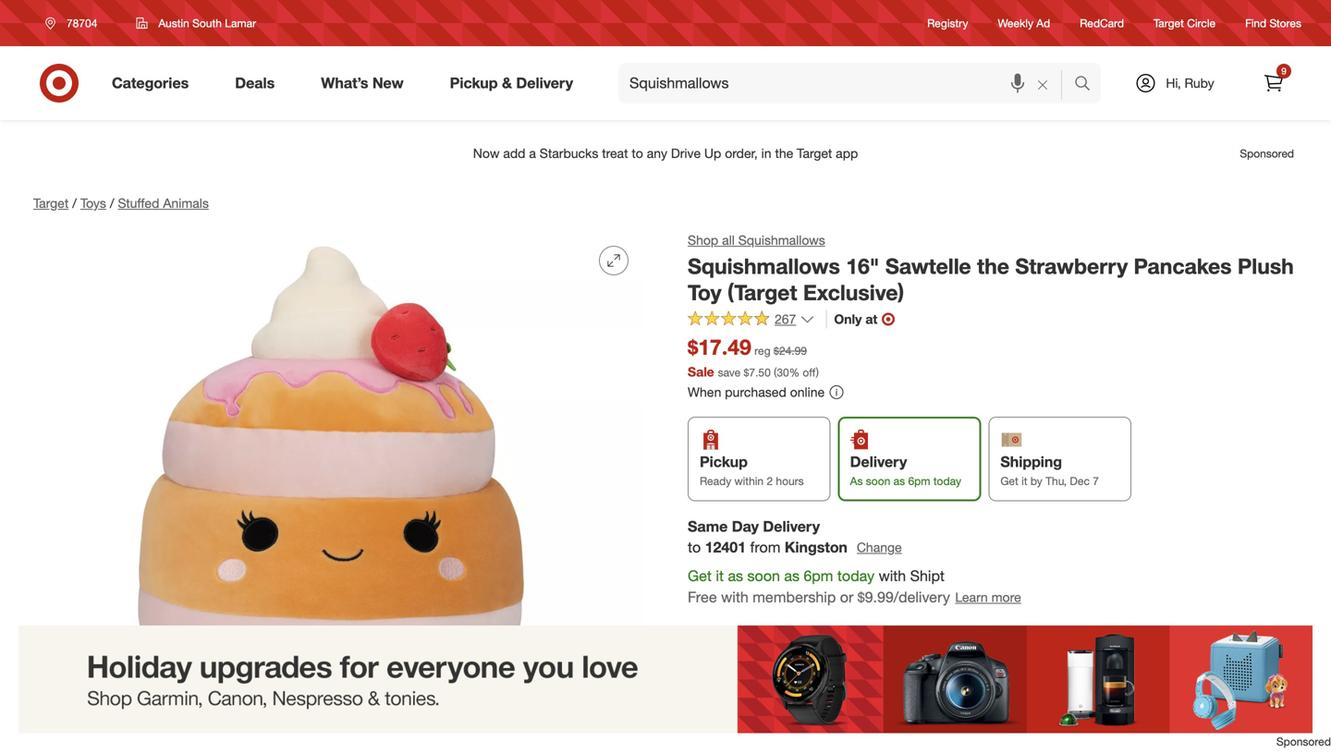 Task type: vqa. For each thing, say whether or not it's contained in the screenshot.
pickup ready within 2 hours on the right bottom of page
yes



Task type: describe. For each thing, give the bounding box(es) containing it.
eligible
[[725, 699, 772, 717]]

$24.99
[[774, 344, 807, 358]]

dec
[[1070, 474, 1090, 488]]

the
[[977, 253, 1010, 279]]

target for target circle
[[1154, 16, 1184, 30]]

austin south lamar button
[[124, 6, 268, 40]]

6pm inside delivery as soon as 6pm today
[[908, 474, 931, 488]]

$9.99/delivery
[[858, 588, 950, 606]]

1 vertical spatial advertisement region
[[0, 626, 1331, 734]]

what's new
[[321, 74, 404, 92]]

pancakes
[[1134, 253, 1232, 279]]

(
[[774, 365, 777, 379]]

online
[[790, 384, 825, 400]]

9
[[1282, 65, 1287, 77]]

12401
[[705, 539, 746, 557]]

item
[[1268, 701, 1290, 715]]

target link
[[33, 195, 69, 211]]

by
[[1031, 474, 1043, 488]]

toy
[[688, 280, 722, 306]]

7
[[1093, 474, 1099, 488]]

&
[[502, 74, 512, 92]]

what's
[[321, 74, 368, 92]]

6pm inside get it as soon as 6pm today with shipt free with membership or $9.99/delivery learn more
[[804, 567, 833, 585]]

day
[[732, 518, 759, 536]]

shipt
[[910, 567, 945, 585]]

0 horizontal spatial as
[[728, 567, 743, 585]]

same
[[688, 518, 728, 536]]

today inside get it as soon as 6pm today with shipt free with membership or $9.99/delivery learn more
[[838, 567, 875, 585]]

78704 button
[[33, 6, 117, 40]]

purchased
[[725, 384, 787, 400]]

redcard link
[[1080, 15, 1124, 31]]

learn
[[955, 589, 988, 605]]

find stores
[[1245, 16, 1302, 30]]

to inside button
[[951, 641, 966, 659]]

only
[[834, 311, 862, 327]]

it inside get it as soon as 6pm today with shipt free with membership or $9.99/delivery learn more
[[716, 567, 724, 585]]

at
[[866, 311, 878, 327]]

ruby
[[1185, 75, 1215, 91]]

$17.49
[[688, 334, 751, 360]]

0 horizontal spatial with
[[721, 588, 749, 606]]

redcard
[[1080, 16, 1124, 30]]

shipping
[[1001, 453, 1062, 471]]

shop all squishmallows squishmallows 16" sawtelle the strawberry pancakes plush toy (target exclusive)
[[688, 232, 1294, 306]]

hi, ruby
[[1166, 75, 1215, 91]]

deals
[[235, 74, 275, 92]]

pickup for &
[[450, 74, 498, 92]]

hours
[[776, 474, 804, 488]]

1 vertical spatial squishmallows
[[688, 253, 840, 279]]

stuffed animals link
[[118, 195, 209, 211]]

weekly
[[998, 16, 1034, 30]]

categories link
[[96, 63, 212, 104]]

(target
[[728, 280, 797, 306]]

south
[[192, 16, 222, 30]]

0 vertical spatial squishmallows
[[738, 232, 825, 248]]

1 horizontal spatial as
[[784, 567, 800, 585]]

267
[[775, 311, 796, 327]]

soon inside get it as soon as 6pm today with shipt free with membership or $9.99/delivery learn more
[[747, 567, 780, 585]]

circle
[[1187, 16, 1216, 30]]

add for add item
[[1245, 701, 1265, 715]]

deals link
[[219, 63, 298, 104]]

learn more button
[[954, 587, 1022, 608]]

soon inside delivery as soon as 6pm today
[[866, 474, 891, 488]]

exclusive)
[[803, 280, 904, 306]]

only at
[[834, 311, 878, 327]]

0 vertical spatial advertisement region
[[18, 131, 1313, 176]]

target for target / toys / stuffed animals
[[33, 195, 69, 211]]

eligible for registries
[[725, 699, 859, 717]]

%
[[789, 365, 800, 379]]

2 / from the left
[[110, 195, 114, 211]]

kingston
[[785, 539, 848, 557]]

for
[[776, 699, 794, 717]]

save
[[718, 365, 741, 379]]

from kingston
[[750, 539, 848, 557]]

membership
[[753, 588, 836, 606]]

16"
[[846, 253, 880, 279]]

more
[[992, 589, 1021, 605]]

weekly ad
[[998, 16, 1050, 30]]

stores
[[1270, 16, 1302, 30]]

when purchased online
[[688, 384, 825, 400]]

sale
[[688, 364, 714, 380]]

thu,
[[1046, 474, 1067, 488]]

registry link
[[927, 15, 968, 31]]

austin south lamar
[[158, 16, 256, 30]]

categories
[[112, 74, 189, 92]]

within
[[735, 474, 764, 488]]

delivery inside delivery as soon as 6pm today
[[850, 453, 907, 471]]

new
[[372, 74, 404, 92]]

as inside delivery as soon as 6pm today
[[894, 474, 905, 488]]

267 link
[[688, 310, 815, 331]]

it inside the shipping get it by thu, dec 7
[[1022, 474, 1028, 488]]

get inside get it as soon as 6pm today with shipt free with membership or $9.99/delivery learn more
[[688, 567, 712, 585]]

delivery as soon as 6pm today
[[850, 453, 961, 488]]

stuffed
[[118, 195, 159, 211]]



Task type: locate. For each thing, give the bounding box(es) containing it.
1 horizontal spatial today
[[934, 474, 961, 488]]

0 horizontal spatial pickup
[[450, 74, 498, 92]]

add left the item
[[1245, 701, 1265, 715]]

delivery for pickup & delivery
[[516, 74, 573, 92]]

reg
[[755, 344, 771, 358]]

weekly ad link
[[998, 15, 1050, 31]]

$17.49 reg $24.99 sale save $ 7.50 ( 30 % off )
[[688, 334, 819, 380]]

0 vertical spatial delivery
[[516, 74, 573, 92]]

1 horizontal spatial to
[[951, 641, 966, 659]]

1 vertical spatial soon
[[747, 567, 780, 585]]

get left by
[[1001, 474, 1019, 488]]

with
[[879, 567, 906, 585], [721, 588, 749, 606]]

get up free at the bottom right of page
[[688, 567, 712, 585]]

delivery up as
[[850, 453, 907, 471]]

when
[[688, 384, 721, 400]]

1 vertical spatial it
[[716, 567, 724, 585]]

delivery for same day delivery
[[763, 518, 820, 536]]

add item
[[1245, 701, 1290, 715]]

delivery up from kingston
[[763, 518, 820, 536]]

add to cart
[[919, 641, 999, 659]]

0 vertical spatial 6pm
[[908, 474, 931, 488]]

pickup for ready
[[700, 453, 748, 471]]

from
[[750, 539, 781, 557]]

get inside the shipping get it by thu, dec 7
[[1001, 474, 1019, 488]]

to
[[688, 539, 701, 557], [951, 641, 966, 659]]

all
[[722, 232, 735, 248]]

1 horizontal spatial soon
[[866, 474, 891, 488]]

1 vertical spatial add
[[1245, 701, 1265, 715]]

soon right as
[[866, 474, 891, 488]]

plush
[[1238, 253, 1294, 279]]

it
[[1022, 474, 1028, 488], [716, 567, 724, 585]]

search
[[1066, 76, 1110, 94]]

pickup & delivery
[[450, 74, 573, 92]]

0 horizontal spatial soon
[[747, 567, 780, 585]]

to down same
[[688, 539, 701, 557]]

1 vertical spatial get
[[688, 567, 712, 585]]

1 horizontal spatial add
[[1245, 701, 1265, 715]]

0 vertical spatial today
[[934, 474, 961, 488]]

What can we help you find? suggestions appear below search field
[[619, 63, 1079, 104]]

today up or
[[838, 567, 875, 585]]

1 horizontal spatial with
[[879, 567, 906, 585]]

0 horizontal spatial delivery
[[516, 74, 573, 92]]

find
[[1245, 16, 1267, 30]]

to 12401
[[688, 539, 746, 557]]

as
[[850, 474, 863, 488]]

0 vertical spatial soon
[[866, 474, 891, 488]]

pickup & delivery link
[[434, 63, 596, 104]]

change button
[[856, 537, 903, 558]]

1 horizontal spatial /
[[110, 195, 114, 211]]

advertisement region
[[18, 131, 1313, 176], [0, 626, 1331, 734]]

1 vertical spatial target
[[33, 195, 69, 211]]

squishmallows up "(target"
[[688, 253, 840, 279]]

as right as
[[894, 474, 905, 488]]

0 horizontal spatial it
[[716, 567, 724, 585]]

off
[[803, 365, 816, 379]]

add for add to cart
[[919, 641, 947, 659]]

hi,
[[1166, 75, 1181, 91]]

$
[[744, 365, 749, 379]]

1 vertical spatial pickup
[[700, 453, 748, 471]]

free
[[688, 588, 717, 606]]

2
[[767, 474, 773, 488]]

target circle link
[[1154, 15, 1216, 31]]

as down 12401
[[728, 567, 743, 585]]

1 vertical spatial 6pm
[[804, 567, 833, 585]]

/ right toys
[[110, 195, 114, 211]]

search button
[[1066, 63, 1110, 107]]

/ left toys
[[72, 195, 77, 211]]

6pm right as
[[908, 474, 931, 488]]

0 vertical spatial get
[[1001, 474, 1019, 488]]

/
[[72, 195, 77, 211], [110, 195, 114, 211]]

0 horizontal spatial get
[[688, 567, 712, 585]]

delivery inside pickup & delivery link
[[516, 74, 573, 92]]

add left cart
[[919, 641, 947, 659]]

0 vertical spatial pickup
[[450, 74, 498, 92]]

toys link
[[80, 195, 106, 211]]

today left by
[[934, 474, 961, 488]]

it left by
[[1022, 474, 1028, 488]]

7.50
[[749, 365, 771, 379]]

0 horizontal spatial target
[[33, 195, 69, 211]]

squishmallows right all
[[738, 232, 825, 248]]

0 horizontal spatial 6pm
[[804, 567, 833, 585]]

9 link
[[1254, 63, 1294, 104]]

find stores link
[[1245, 15, 1302, 31]]

pickup inside pickup ready within 2 hours
[[700, 453, 748, 471]]

with up $9.99/delivery
[[879, 567, 906, 585]]

1 horizontal spatial 6pm
[[908, 474, 931, 488]]

soon down from
[[747, 567, 780, 585]]

add item button
[[1220, 693, 1298, 723]]

pickup ready within 2 hours
[[700, 453, 804, 488]]

same day delivery
[[688, 518, 820, 536]]

registries
[[798, 699, 859, 717]]

78704
[[67, 16, 97, 30]]

shop
[[688, 232, 719, 248]]

add
[[919, 641, 947, 659], [1245, 701, 1265, 715]]

0 vertical spatial it
[[1022, 474, 1028, 488]]

1 vertical spatial with
[[721, 588, 749, 606]]

0 horizontal spatial /
[[72, 195, 77, 211]]

0 vertical spatial target
[[1154, 16, 1184, 30]]

1 horizontal spatial target
[[1154, 16, 1184, 30]]

get it as soon as 6pm today with shipt free with membership or $9.99/delivery learn more
[[688, 567, 1021, 606]]

2 vertical spatial delivery
[[763, 518, 820, 536]]

as up membership
[[784, 567, 800, 585]]

1 horizontal spatial it
[[1022, 474, 1028, 488]]

30
[[777, 365, 789, 379]]

change
[[857, 540, 902, 556]]

with right free at the bottom right of page
[[721, 588, 749, 606]]

squishmallows
[[738, 232, 825, 248], [688, 253, 840, 279]]

strawberry
[[1015, 253, 1128, 279]]

target left toys link
[[33, 195, 69, 211]]

0 vertical spatial with
[[879, 567, 906, 585]]

to left cart
[[951, 641, 966, 659]]

1 vertical spatial to
[[951, 641, 966, 659]]

pickup
[[450, 74, 498, 92], [700, 453, 748, 471]]

2 horizontal spatial delivery
[[850, 453, 907, 471]]

1 vertical spatial delivery
[[850, 453, 907, 471]]

registry
[[927, 16, 968, 30]]

0 vertical spatial to
[[688, 539, 701, 557]]

0 horizontal spatial add
[[919, 641, 947, 659]]

animals
[[163, 195, 209, 211]]

2 horizontal spatial as
[[894, 474, 905, 488]]

delivery right &
[[516, 74, 573, 92]]

today inside delivery as soon as 6pm today
[[934, 474, 961, 488]]

pickup up ready
[[700, 453, 748, 471]]

ad
[[1037, 16, 1050, 30]]

target / toys / stuffed animals
[[33, 195, 209, 211]]

sponsored
[[1277, 735, 1331, 749]]

1 horizontal spatial pickup
[[700, 453, 748, 471]]

austin
[[158, 16, 189, 30]]

1 vertical spatial today
[[838, 567, 875, 585]]

1 horizontal spatial delivery
[[763, 518, 820, 536]]

0 vertical spatial add
[[919, 641, 947, 659]]

toys
[[80, 195, 106, 211]]

6pm down kingston
[[804, 567, 833, 585]]

pickup left &
[[450, 74, 498, 92]]

delivery
[[516, 74, 573, 92], [850, 453, 907, 471], [763, 518, 820, 536]]

squishmallows 16&#34; sawtelle the strawberry pancakes plush toy (target exclusive), 1 of 14 image
[[33, 231, 643, 753]]

cart
[[970, 641, 999, 659]]

0 horizontal spatial to
[[688, 539, 701, 557]]

1 / from the left
[[72, 195, 77, 211]]

it up free at the bottom right of page
[[716, 567, 724, 585]]

or
[[840, 588, 854, 606]]

0 horizontal spatial today
[[838, 567, 875, 585]]

soon
[[866, 474, 891, 488], [747, 567, 780, 585]]

ready
[[700, 474, 731, 488]]

get
[[1001, 474, 1019, 488], [688, 567, 712, 585]]

1 horizontal spatial get
[[1001, 474, 1019, 488]]

target left circle
[[1154, 16, 1184, 30]]



